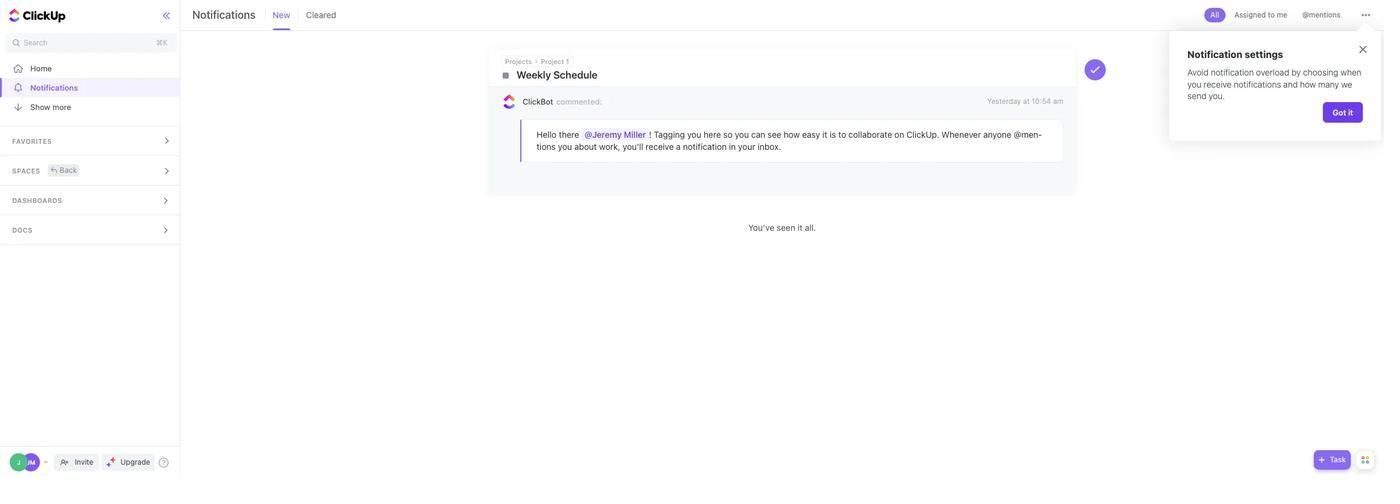 Task type: locate. For each thing, give the bounding box(es) containing it.
@jeremy miller button
[[582, 128, 649, 141]]

0 horizontal spatial it
[[798, 223, 803, 233]]

@men
[[1014, 129, 1042, 140]]

easy
[[802, 129, 820, 140]]

here
[[704, 129, 721, 140]]

your
[[738, 142, 756, 152]]

a
[[676, 142, 681, 152]]

project 1 link
[[541, 57, 569, 65]]

how down by on the right top of the page
[[1300, 79, 1316, 89]]

1 vertical spatial how
[[784, 129, 800, 140]]

@mentions
[[1303, 10, 1341, 19]]

it left is
[[823, 129, 828, 140]]

to right is
[[839, 129, 846, 140]]

docs
[[12, 226, 33, 234]]

to left me
[[1268, 10, 1275, 19]]

is
[[830, 129, 836, 140]]

work,
[[599, 142, 621, 152]]

j
[[17, 459, 20, 466]]

tions
[[537, 129, 1042, 152]]

more
[[52, 102, 71, 112]]

notification
[[1211, 67, 1254, 78], [683, 142, 727, 152]]

all.
[[805, 223, 816, 233]]

got
[[1333, 108, 1346, 117]]

1 horizontal spatial notifications
[[192, 8, 256, 21]]

anyone
[[984, 129, 1012, 140]]

2 horizontal spatial it
[[1349, 108, 1354, 117]]

at
[[1023, 97, 1030, 106]]

1 vertical spatial to
[[839, 129, 846, 140]]

0 vertical spatial how
[[1300, 79, 1316, 89]]

clickbot
[[523, 97, 553, 106]]

0 horizontal spatial receive
[[646, 142, 674, 152]]

0 horizontal spatial notifications
[[30, 83, 78, 92]]

it left all.
[[798, 223, 803, 233]]

avoid
[[1188, 67, 1209, 78]]

to
[[1268, 10, 1275, 19], [839, 129, 846, 140]]

0 vertical spatial to
[[1268, 10, 1275, 19]]

notification inside ! tagging you here so you can see how easy it is to collaborate on clickup. whenever anyone @men tions you about work, you'll receive a notification in your inbox.
[[683, 142, 727, 152]]

1 vertical spatial receive
[[646, 142, 674, 152]]

when
[[1341, 67, 1362, 78]]

jm
[[26, 459, 35, 466]]

all
[[1211, 10, 1220, 19]]

0 vertical spatial notifications
[[192, 8, 256, 21]]

0 horizontal spatial how
[[784, 129, 800, 140]]

back
[[60, 165, 77, 175]]

projects link
[[505, 57, 532, 65]]

receive inside avoid notification overload by choosing when you receive notifications and how many we send you.
[[1204, 79, 1232, 89]]

0 vertical spatial it
[[1349, 108, 1354, 117]]

invite
[[75, 458, 93, 467]]

0 vertical spatial notification
[[1211, 67, 1254, 78]]

sparkle svg 1 image
[[110, 457, 116, 463]]

notifications up show more
[[30, 83, 78, 92]]

notifications link
[[0, 78, 182, 97]]

home link
[[0, 59, 182, 78]]

0 horizontal spatial notification
[[683, 142, 727, 152]]

you
[[1188, 79, 1202, 89], [687, 129, 701, 140], [735, 129, 749, 140], [558, 142, 572, 152]]

notifications left new in the left of the page
[[192, 8, 256, 21]]

2 vertical spatial it
[[798, 223, 803, 233]]

notifications inside sidebar navigation
[[30, 83, 78, 92]]

got it
[[1333, 108, 1354, 117]]

1 horizontal spatial receive
[[1204, 79, 1232, 89]]

how right see
[[784, 129, 800, 140]]

notification inside avoid notification overload by choosing when you receive notifications and how many we send you.
[[1211, 67, 1254, 78]]

cleared
[[306, 10, 336, 20]]

j jm
[[17, 459, 35, 466]]

receive up you.
[[1204, 79, 1232, 89]]

assigned
[[1235, 10, 1266, 19]]

we
[[1342, 79, 1353, 89]]

notification down the notification settings
[[1211, 67, 1254, 78]]

new
[[273, 10, 290, 20]]

hello there @jeremy miller
[[537, 129, 646, 140]]

1 horizontal spatial notification
[[1211, 67, 1254, 78]]

1 horizontal spatial how
[[1300, 79, 1316, 89]]

1 horizontal spatial it
[[823, 129, 828, 140]]

it
[[1349, 108, 1354, 117], [823, 129, 828, 140], [798, 223, 803, 233]]

1
[[566, 57, 569, 65]]

whenever
[[942, 129, 981, 140]]

you inside avoid notification overload by choosing when you receive notifications and how many we send you.
[[1188, 79, 1202, 89]]

notification down here
[[683, 142, 727, 152]]

upgrade
[[121, 458, 150, 467]]

commented
[[556, 97, 600, 106]]

how
[[1300, 79, 1316, 89], [784, 129, 800, 140]]

1 vertical spatial notifications
[[30, 83, 78, 92]]

weekly
[[517, 69, 551, 81]]

notifications
[[192, 8, 256, 21], [30, 83, 78, 92]]

search
[[24, 38, 47, 47]]

yesterday at 10:54 am
[[987, 97, 1064, 106]]

receive
[[1204, 79, 1232, 89], [646, 142, 674, 152]]

0 vertical spatial receive
[[1204, 79, 1232, 89]]

home
[[30, 63, 52, 73]]

yesterday
[[987, 97, 1021, 106]]

can
[[751, 129, 765, 140]]

1 vertical spatial it
[[823, 129, 828, 140]]

got it button
[[1323, 102, 1363, 123]]

it right got
[[1349, 108, 1354, 117]]

× dialog
[[1170, 31, 1381, 141]]

hello
[[537, 129, 557, 140]]

1 vertical spatial notification
[[683, 142, 727, 152]]

@jeremy
[[585, 129, 622, 140]]

receive down !
[[646, 142, 674, 152]]

you've
[[748, 223, 775, 233]]

0 horizontal spatial to
[[839, 129, 846, 140]]

you up send
[[1188, 79, 1202, 89]]



Task type: describe. For each thing, give the bounding box(es) containing it.
it inside button
[[1349, 108, 1354, 117]]

you down there
[[558, 142, 572, 152]]

about
[[574, 142, 597, 152]]

me
[[1277, 10, 1288, 19]]

projects
[[505, 57, 532, 65]]

dashboards
[[12, 197, 62, 205]]

sidebar navigation
[[0, 0, 183, 479]]

you.
[[1209, 91, 1225, 101]]

task
[[1330, 456, 1346, 465]]

inbox.
[[758, 142, 781, 152]]

tagging
[[654, 129, 685, 140]]

seen
[[777, 223, 795, 233]]

so
[[723, 129, 733, 140]]

! tagging you here so you can see how easy it is to collaborate on clickup. whenever anyone @men tions you about work, you'll receive a notification in your inbox.
[[537, 129, 1042, 152]]

you left here
[[687, 129, 701, 140]]

assigned to me
[[1235, 10, 1288, 19]]

weekly schedule link
[[501, 67, 999, 83]]

show more
[[30, 102, 71, 112]]

there
[[559, 129, 579, 140]]

send
[[1188, 91, 1207, 101]]

you've seen it all.
[[748, 223, 816, 233]]

project 1
[[541, 57, 569, 65]]

clickup.
[[907, 129, 939, 140]]

back link
[[48, 164, 79, 176]]

it inside ! tagging you here so you can see how easy it is to collaborate on clickup. whenever anyone @men tions you about work, you'll receive a notification in your inbox.
[[823, 129, 828, 140]]

choosing
[[1303, 67, 1339, 78]]

by
[[1292, 67, 1301, 78]]

favorites
[[12, 137, 52, 145]]

to inside ! tagging you here so you can see how easy it is to collaborate on clickup. whenever anyone @men tions you about work, you'll receive a notification in your inbox.
[[839, 129, 846, 140]]

avoid notification overload by choosing when you receive notifications and how many we send you.
[[1188, 67, 1364, 101]]

favorites button
[[0, 126, 182, 155]]

settings
[[1245, 49, 1283, 60]]

you up 'your'
[[735, 129, 749, 140]]

⌘k
[[156, 38, 168, 47]]

how inside ! tagging you here so you can see how easy it is to collaborate on clickup. whenever anyone @men tions you about work, you'll receive a notification in your inbox.
[[784, 129, 800, 140]]

overload
[[1256, 67, 1290, 78]]

on
[[895, 129, 904, 140]]

:
[[600, 97, 602, 106]]

clickbot commented :
[[523, 97, 602, 106]]

collaborate
[[849, 129, 892, 140]]

notification
[[1188, 49, 1243, 60]]

10:54
[[1032, 97, 1051, 106]]

and
[[1284, 79, 1298, 89]]

miller
[[624, 129, 646, 140]]

how inside avoid notification overload by choosing when you receive notifications and how many we send you.
[[1300, 79, 1316, 89]]

many
[[1318, 79, 1339, 89]]

1 horizontal spatial to
[[1268, 10, 1275, 19]]

receive inside ! tagging you here so you can see how easy it is to collaborate on clickup. whenever anyone @men tions you about work, you'll receive a notification in your inbox.
[[646, 142, 674, 152]]

!
[[649, 129, 652, 140]]

schedule
[[554, 69, 598, 81]]

upgrade link
[[102, 454, 155, 471]]

see
[[768, 129, 782, 140]]

in
[[729, 142, 736, 152]]

project
[[541, 57, 564, 65]]

weekly schedule
[[517, 69, 598, 81]]

notifications
[[1234, 79, 1281, 89]]

sparkle svg 2 image
[[107, 463, 111, 467]]

you'll
[[623, 142, 643, 152]]

× button
[[1358, 40, 1368, 57]]

show
[[30, 102, 50, 112]]

notification settings
[[1188, 49, 1283, 60]]

×
[[1358, 40, 1368, 57]]

am
[[1053, 97, 1064, 106]]

spaces
[[12, 167, 40, 175]]



Task type: vqa. For each thing, say whether or not it's contained in the screenshot.
"Project Management" image
no



